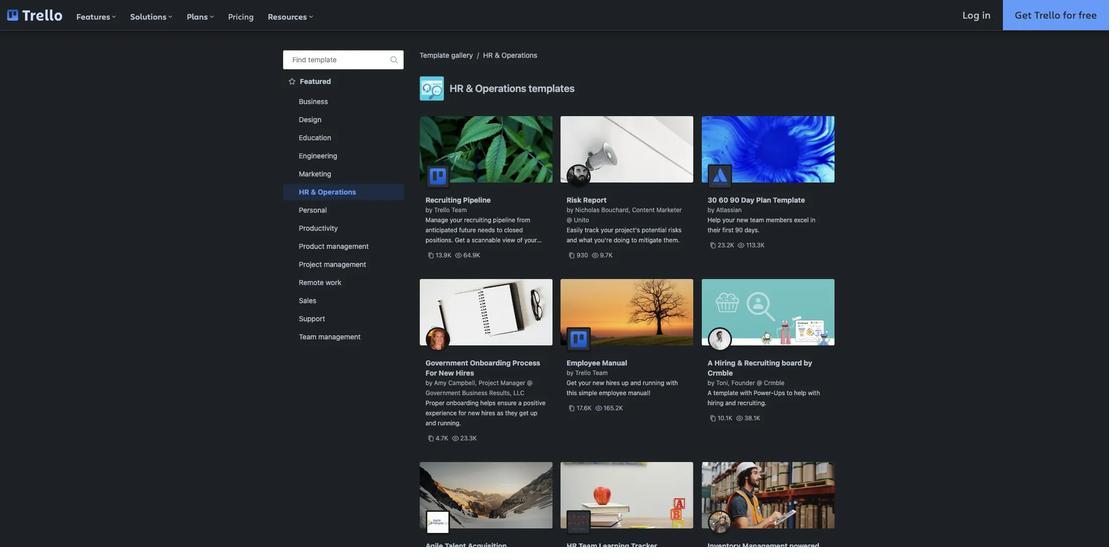 Task type: vqa. For each thing, say whether or not it's contained in the screenshot.
the left More
no



Task type: locate. For each thing, give the bounding box(es) containing it.
trello inside employee manual by trello team get your new hires up and running with this simple employee manual!
[[575, 369, 591, 377]]

help
[[795, 389, 807, 397]]

team down the manual
[[593, 369, 608, 377]]

log in
[[963, 8, 991, 22]]

hr & operations link
[[483, 51, 538, 59], [283, 184, 404, 200]]

2 vertical spatial your
[[579, 379, 591, 387]]

template inside field
[[308, 55, 337, 64]]

to inside a hiring & recruiting board by crmble by toni, founder @ crmble a template with power-ups to help with hiring and recruiting.
[[787, 389, 793, 397]]

your up you're
[[601, 226, 614, 234]]

1 horizontal spatial @
[[567, 216, 572, 224]]

2 vertical spatial team
[[593, 369, 608, 377]]

your down the atlassian
[[723, 216, 735, 224]]

0 vertical spatial template
[[420, 51, 450, 59]]

in inside '30 60 90 day plan template by atlassian help your new team members excel in their first 90 days.'
[[811, 216, 816, 224]]

0 horizontal spatial project
[[299, 260, 322, 269]]

hires inside employee manual by trello team get your new hires up and running with this simple employee manual!
[[606, 379, 620, 387]]

project up remote
[[299, 260, 322, 269]]

hr right hr & operations icon
[[450, 82, 464, 94]]

template down the 'toni,'
[[714, 389, 739, 397]]

they
[[505, 409, 518, 417]]

0 horizontal spatial in
[[811, 216, 816, 224]]

hires down the helps
[[482, 409, 496, 417]]

ups
[[774, 389, 785, 397]]

with down founder
[[740, 389, 752, 397]]

for
[[1064, 8, 1077, 22], [459, 409, 467, 417]]

process
[[513, 359, 541, 367]]

resources
[[268, 11, 307, 22]]

1 vertical spatial hr
[[450, 82, 464, 94]]

up inside the government onboarding process for new hires by amy campbell, project manager @ government business results, llc proper onboarding helps ensure a positive experience for new hires as they get up and running.
[[531, 409, 538, 417]]

0 vertical spatial recruiting
[[426, 196, 462, 204]]

0 horizontal spatial for
[[459, 409, 467, 417]]

1 vertical spatial to
[[787, 389, 793, 397]]

0 vertical spatial to
[[632, 236, 637, 244]]

up up employee
[[622, 379, 629, 387]]

by
[[426, 206, 433, 214], [567, 206, 574, 214], [708, 206, 715, 214], [804, 359, 813, 367], [567, 369, 574, 377], [426, 379, 433, 387], [708, 379, 715, 387]]

1 vertical spatial team
[[299, 332, 317, 341]]

1 vertical spatial template
[[773, 196, 805, 204]]

atlassian
[[717, 206, 742, 214]]

and down "easily"
[[567, 236, 577, 244]]

recruiting.
[[738, 399, 767, 407]]

project's
[[615, 226, 640, 234]]

crmble up ups
[[764, 379, 785, 387]]

featured link
[[283, 73, 404, 90]]

operations
[[502, 51, 538, 59], [475, 82, 526, 94], [318, 188, 356, 196]]

team down pipeline
[[452, 206, 467, 214]]

up right get
[[531, 409, 538, 417]]

with right running
[[666, 379, 678, 387]]

1 horizontal spatial new
[[593, 379, 605, 387]]

to down project's
[[632, 236, 637, 244]]

0 horizontal spatial hires
[[482, 409, 496, 417]]

marketer
[[657, 206, 682, 214]]

60
[[719, 196, 729, 204]]

90 right first
[[736, 226, 743, 234]]

2 vertical spatial trello
[[575, 369, 591, 377]]

hr & operations link up "hr & operations templates"
[[483, 51, 538, 59]]

0 horizontal spatial to
[[632, 236, 637, 244]]

bouchard,
[[602, 206, 631, 214]]

2 horizontal spatial team
[[593, 369, 608, 377]]

project management
[[299, 260, 366, 269]]

management down productivity link at the left of the page
[[327, 242, 369, 250]]

1 horizontal spatial hr
[[450, 82, 464, 94]]

your
[[723, 216, 735, 224], [601, 226, 614, 234], [579, 379, 591, 387]]

trello up 13.9k
[[434, 206, 450, 214]]

team for employee
[[593, 369, 608, 377]]

1 horizontal spatial trello
[[575, 369, 591, 377]]

business down campbell, on the left of page
[[462, 389, 488, 397]]

business inside the government onboarding process for new hires by amy campbell, project manager @ government business results, llc proper onboarding helps ensure a positive experience for new hires as they get up and running.
[[462, 389, 488, 397]]

0 horizontal spatial team
[[299, 332, 317, 341]]

1 horizontal spatial to
[[787, 389, 793, 397]]

@
[[567, 216, 572, 224], [527, 379, 533, 387], [757, 379, 763, 387]]

0 horizontal spatial trello
[[434, 206, 450, 214]]

toni, founder @ crmble image
[[708, 327, 732, 352]]

and right hiring
[[726, 399, 736, 407]]

0 vertical spatial up
[[622, 379, 629, 387]]

business up design
[[299, 97, 328, 106]]

0 vertical spatial hr & operations
[[483, 51, 538, 59]]

0 vertical spatial management
[[327, 242, 369, 250]]

solutions button
[[123, 0, 180, 30]]

2 vertical spatial new
[[468, 409, 480, 417]]

0 vertical spatial a
[[708, 359, 713, 367]]

project up results,
[[479, 379, 499, 387]]

@ right manager
[[527, 379, 533, 387]]

2 horizontal spatial hr
[[483, 51, 493, 59]]

hr & operations down marketing
[[299, 188, 356, 196]]

4.7k
[[436, 435, 449, 442]]

and down experience on the bottom
[[426, 419, 436, 427]]

pricing
[[228, 11, 254, 22]]

government
[[426, 359, 468, 367], [426, 389, 461, 397]]

30 60 90 day plan template by atlassian help your new team members excel in their first 90 days.
[[708, 196, 816, 234]]

project management link
[[283, 257, 404, 273]]

1 horizontal spatial trello team image
[[567, 327, 591, 352]]

team management
[[299, 332, 361, 341]]

1 horizontal spatial crmble
[[764, 379, 785, 387]]

0 vertical spatial in
[[983, 8, 991, 22]]

@ up the power-
[[757, 379, 763, 387]]

hr & operations icon image
[[420, 76, 444, 101]]

1 horizontal spatial up
[[622, 379, 629, 387]]

0 horizontal spatial @
[[527, 379, 533, 387]]

features button
[[69, 0, 123, 30]]

10.1k
[[718, 414, 733, 422]]

in right log
[[983, 8, 991, 22]]

1 vertical spatial hr & operations
[[299, 188, 356, 196]]

1 vertical spatial project
[[479, 379, 499, 387]]

template up 'featured'
[[308, 55, 337, 64]]

1 vertical spatial a
[[708, 389, 712, 397]]

mitigate
[[639, 236, 662, 244]]

a left hiring
[[708, 359, 713, 367]]

1 horizontal spatial get
[[1015, 8, 1032, 22]]

team
[[750, 216, 765, 224]]

0 horizontal spatial your
[[579, 379, 591, 387]]

1 horizontal spatial business
[[462, 389, 488, 397]]

help
[[708, 216, 721, 224]]

trello left free
[[1035, 8, 1061, 22]]

1 vertical spatial hr & operations link
[[283, 184, 404, 200]]

hires
[[606, 379, 620, 387], [482, 409, 496, 417]]

management down support link
[[318, 332, 361, 341]]

template left gallery
[[420, 51, 450, 59]]

1 horizontal spatial template
[[714, 389, 739, 397]]

find template
[[292, 55, 337, 64]]

and inside risk report by nicholas bouchard, content marketer @ unito easily track your project's potential risks and what you're doing to mitigate them.
[[567, 236, 577, 244]]

report
[[583, 196, 607, 204]]

team down support on the left bottom of the page
[[299, 332, 317, 341]]

2 horizontal spatial with
[[808, 389, 820, 397]]

and inside a hiring & recruiting board by crmble by toni, founder @ crmble a template with power-ups to help with hiring and recruiting.
[[726, 399, 736, 407]]

results,
[[489, 389, 512, 397]]

their
[[708, 226, 721, 234]]

a hiring & recruiting board by crmble by toni, founder @ crmble a template with power-ups to help with hiring and recruiting.
[[708, 359, 820, 407]]

trello team image
[[426, 164, 450, 189], [567, 327, 591, 352]]

helps
[[481, 399, 496, 407]]

2 vertical spatial management
[[318, 332, 361, 341]]

0 vertical spatial project
[[299, 260, 322, 269]]

& right hiring
[[738, 359, 743, 367]]

2 horizontal spatial new
[[737, 216, 749, 224]]

90
[[730, 196, 740, 204], [736, 226, 743, 234]]

0 vertical spatial hires
[[606, 379, 620, 387]]

for left free
[[1064, 8, 1077, 22]]

1 vertical spatial business
[[462, 389, 488, 397]]

running.
[[438, 419, 461, 427]]

0 vertical spatial your
[[723, 216, 735, 224]]

government up new
[[426, 359, 468, 367]]

and inside the government onboarding process for new hires by amy campbell, project manager @ government business results, llc proper onboarding helps ensure a positive experience for new hires as they get up and running.
[[426, 419, 436, 427]]

this
[[567, 389, 577, 397]]

recruiting up founder
[[745, 359, 780, 367]]

in
[[983, 8, 991, 22], [811, 216, 816, 224]]

new inside '30 60 90 day plan template by atlassian help your new team members excel in their first 90 days.'
[[737, 216, 749, 224]]

positive
[[524, 399, 546, 407]]

0 vertical spatial trello team image
[[426, 164, 450, 189]]

up inside employee manual by trello team get your new hires up and running with this simple employee manual!
[[622, 379, 629, 387]]

by inside employee manual by trello team get your new hires up and running with this simple employee manual!
[[567, 369, 574, 377]]

trello down employee
[[575, 369, 591, 377]]

manager
[[501, 379, 526, 387]]

doing
[[614, 236, 630, 244]]

0 horizontal spatial hr & operations link
[[283, 184, 404, 200]]

days.
[[745, 226, 760, 234]]

employee
[[599, 389, 627, 397]]

amy
[[434, 379, 447, 387]]

team
[[452, 206, 467, 214], [299, 332, 317, 341], [593, 369, 608, 377]]

0 horizontal spatial new
[[468, 409, 480, 417]]

0 horizontal spatial hr
[[299, 188, 309, 196]]

trello
[[1035, 8, 1061, 22], [434, 206, 450, 214], [575, 369, 591, 377]]

0 horizontal spatial template
[[308, 55, 337, 64]]

to right ups
[[787, 389, 793, 397]]

what
[[579, 236, 593, 244]]

recruiting left pipeline
[[426, 196, 462, 204]]

in right excel on the right top of the page
[[811, 216, 816, 224]]

free
[[1079, 8, 1097, 22]]

recruiting inside a hiring & recruiting board by crmble by toni, founder @ crmble a template with power-ups to help with hiring and recruiting.
[[745, 359, 780, 367]]

new
[[737, 216, 749, 224], [593, 379, 605, 387], [468, 409, 480, 417]]

remote work link
[[283, 275, 404, 291]]

log
[[963, 8, 980, 22]]

and up manual!
[[631, 379, 641, 387]]

risk report by nicholas bouchard, content marketer @ unito easily track your project's potential risks and what you're doing to mitigate them.
[[567, 196, 682, 244]]

recruiting
[[426, 196, 462, 204], [745, 359, 780, 367]]

1 vertical spatial government
[[426, 389, 461, 397]]

trello team image for employee manual
[[567, 327, 591, 352]]

hires up employee
[[606, 379, 620, 387]]

1 vertical spatial management
[[324, 260, 366, 269]]

0 horizontal spatial up
[[531, 409, 538, 417]]

0 horizontal spatial trello team image
[[426, 164, 450, 189]]

employee
[[567, 359, 601, 367]]

hr up personal
[[299, 188, 309, 196]]

2 horizontal spatial @
[[757, 379, 763, 387]]

930
[[577, 251, 588, 259]]

0 vertical spatial new
[[737, 216, 749, 224]]

& up personal
[[311, 188, 316, 196]]

trello team image up employee
[[567, 327, 591, 352]]

0 horizontal spatial template
[[420, 51, 450, 59]]

1 vertical spatial get
[[567, 379, 577, 387]]

hr & operations up "hr & operations templates"
[[483, 51, 538, 59]]

& inside hr & operations link
[[311, 188, 316, 196]]

1 horizontal spatial project
[[479, 379, 499, 387]]

0 horizontal spatial business
[[299, 97, 328, 106]]

trello team image up recruiting pipeline by trello team
[[426, 164, 450, 189]]

with inside employee manual by trello team get your new hires up and running with this simple employee manual!
[[666, 379, 678, 387]]

1 vertical spatial template
[[714, 389, 739, 397]]

hr right gallery
[[483, 51, 493, 59]]

get right log in
[[1015, 8, 1032, 22]]

& down gallery
[[466, 82, 473, 94]]

0 vertical spatial team
[[452, 206, 467, 214]]

@ up "easily"
[[567, 216, 572, 224]]

with right help
[[808, 389, 820, 397]]

template
[[308, 55, 337, 64], [714, 389, 739, 397]]

1 vertical spatial your
[[601, 226, 614, 234]]

trello image
[[7, 9, 62, 21], [7, 9, 62, 21]]

0 vertical spatial template
[[308, 55, 337, 64]]

17.6k
[[577, 404, 592, 412]]

for down onboarding
[[459, 409, 467, 417]]

1 vertical spatial new
[[593, 379, 605, 387]]

90 right 60
[[730, 196, 740, 204]]

1 vertical spatial trello
[[434, 206, 450, 214]]

new up the days.
[[737, 216, 749, 224]]

0 vertical spatial hr & operations link
[[483, 51, 538, 59]]

template
[[420, 51, 450, 59], [773, 196, 805, 204]]

business
[[299, 97, 328, 106], [462, 389, 488, 397]]

2 vertical spatial operations
[[318, 188, 356, 196]]

by inside recruiting pipeline by trello team
[[426, 206, 433, 214]]

log in link
[[951, 0, 1003, 30]]

a up hiring
[[708, 389, 712, 397]]

hr & operations link down marketing link
[[283, 184, 404, 200]]

government down amy
[[426, 389, 461, 397]]

1 horizontal spatial for
[[1064, 8, 1077, 22]]

management down product management link
[[324, 260, 366, 269]]

1 horizontal spatial team
[[452, 206, 467, 214]]

toni,
[[717, 379, 730, 387]]

1 horizontal spatial recruiting
[[745, 359, 780, 367]]

0 vertical spatial hr
[[483, 51, 493, 59]]

and inside employee manual by trello team get your new hires up and running with this simple employee manual!
[[631, 379, 641, 387]]

1 vertical spatial operations
[[475, 82, 526, 94]]

1 horizontal spatial template
[[773, 196, 805, 204]]

crmble up the 'toni,'
[[708, 369, 733, 377]]

1 horizontal spatial with
[[740, 389, 752, 397]]

by inside the government onboarding process for new hires by amy campbell, project manager @ government business results, llc proper onboarding helps ensure a positive experience for new hires as they get up and running.
[[426, 379, 433, 387]]

trello for employee manual
[[575, 369, 591, 377]]

0 vertical spatial get
[[1015, 8, 1032, 22]]

template up "members"
[[773, 196, 805, 204]]

2 vertical spatial hr
[[299, 188, 309, 196]]

productivity link
[[283, 220, 404, 236]]

1 vertical spatial recruiting
[[745, 359, 780, 367]]

team inside employee manual by trello team get your new hires up and running with this simple employee manual!
[[593, 369, 608, 377]]

0 horizontal spatial crmble
[[708, 369, 733, 377]]

0 vertical spatial government
[[426, 359, 468, 367]]

government onboarding process for new hires by amy campbell, project manager @ government business results, llc proper onboarding helps ensure a positive experience for new hires as they get up and running.
[[426, 359, 546, 427]]

your up simple
[[579, 379, 591, 387]]

1 horizontal spatial hires
[[606, 379, 620, 387]]

0 horizontal spatial recruiting
[[426, 196, 462, 204]]

new down onboarding
[[468, 409, 480, 417]]

1 vertical spatial for
[[459, 409, 467, 417]]

team inside recruiting pipeline by trello team
[[452, 206, 467, 214]]

management
[[327, 242, 369, 250], [324, 260, 366, 269], [318, 332, 361, 341]]

2 horizontal spatial trello
[[1035, 8, 1061, 22]]

new up simple
[[593, 379, 605, 387]]

project inside the government onboarding process for new hires by amy campbell, project manager @ government business results, llc proper onboarding helps ensure a positive experience for new hires as they get up and running.
[[479, 379, 499, 387]]

get up this
[[567, 379, 577, 387]]

0 horizontal spatial with
[[666, 379, 678, 387]]

trello inside recruiting pipeline by trello team
[[434, 206, 450, 214]]

2 horizontal spatial your
[[723, 216, 735, 224]]



Task type: describe. For each thing, give the bounding box(es) containing it.
by inside '30 60 90 day plan template by atlassian help your new team members excel in their first 90 days.'
[[708, 206, 715, 214]]

management for project management
[[324, 260, 366, 269]]

template inside a hiring & recruiting board by crmble by toni, founder @ crmble a template with power-ups to help with hiring and recruiting.
[[714, 389, 739, 397]]

ensure
[[498, 399, 517, 407]]

features
[[76, 11, 110, 22]]

0 vertical spatial trello
[[1035, 8, 1061, 22]]

board
[[782, 359, 802, 367]]

members
[[766, 216, 793, 224]]

@ inside risk report by nicholas bouchard, content marketer @ unito easily track your project's potential risks and what you're doing to mitigate them.
[[567, 216, 572, 224]]

template gallery link
[[420, 51, 473, 59]]

Find template field
[[283, 50, 404, 69]]

& inside a hiring & recruiting board by crmble by toni, founder @ crmble a template with power-ups to help with hiring and recruiting.
[[738, 359, 743, 367]]

get
[[519, 409, 529, 417]]

new inside the government onboarding process for new hires by amy campbell, project manager @ government business results, llc proper onboarding helps ensure a positive experience for new hires as they get up and running.
[[468, 409, 480, 417]]

for inside the government onboarding process for new hires by amy campbell, project manager @ government business results, llc proper onboarding helps ensure a positive experience for new hires as they get up and running.
[[459, 409, 467, 417]]

0 horizontal spatial hr & operations
[[299, 188, 356, 196]]

new inside employee manual by trello team get your new hires up and running with this simple employee manual!
[[593, 379, 605, 387]]

team inside the team management link
[[299, 332, 317, 341]]

engineering
[[299, 151, 338, 160]]

113.3k
[[746, 241, 765, 249]]

remote work
[[299, 278, 341, 287]]

sales link
[[283, 293, 404, 309]]

them.
[[664, 236, 680, 244]]

nicholas bouchard, content marketer @ unito image
[[567, 164, 591, 189]]

hires inside the government onboarding process for new hires by amy campbell, project manager @ government business results, llc proper onboarding helps ensure a positive experience for new hires as they get up and running.
[[482, 409, 496, 417]]

hiring
[[715, 359, 736, 367]]

first
[[723, 226, 734, 234]]

education link
[[283, 130, 404, 146]]

management for team management
[[318, 332, 361, 341]]

simple
[[579, 389, 598, 397]]

templates
[[529, 82, 575, 94]]

@ inside a hiring & recruiting board by crmble by toni, founder @ crmble a template with power-ups to help with hiring and recruiting.
[[757, 379, 763, 387]]

product management link
[[283, 238, 404, 255]]

potential
[[642, 226, 667, 234]]

plan
[[756, 196, 772, 204]]

resources button
[[261, 0, 320, 30]]

9.7k
[[600, 251, 613, 259]]

team for recruiting
[[452, 206, 467, 214]]

find
[[292, 55, 306, 64]]

your inside '30 60 90 day plan template by atlassian help your new team members excel in their first 90 days.'
[[723, 216, 735, 224]]

1 horizontal spatial hr & operations link
[[483, 51, 538, 59]]

engineering link
[[283, 148, 404, 164]]

@ inside the government onboarding process for new hires by amy campbell, project manager @ government business results, llc proper onboarding helps ensure a positive experience for new hires as they get up and running.
[[527, 379, 533, 387]]

1 horizontal spatial hr & operations
[[483, 51, 538, 59]]

team management link
[[283, 329, 404, 345]]

get inside employee manual by trello team get your new hires up and running with this simple employee manual!
[[567, 379, 577, 387]]

track
[[585, 226, 599, 234]]

for
[[426, 369, 437, 377]]

get inside get trello for free link
[[1015, 8, 1032, 22]]

trello for recruiting pipeline
[[434, 206, 450, 214]]

support
[[299, 314, 325, 323]]

trello team image for recruiting pipeline
[[426, 164, 450, 189]]

0 vertical spatial 90
[[730, 196, 740, 204]]

your inside employee manual by trello team get your new hires up and running with this simple employee manual!
[[579, 379, 591, 387]]

content
[[632, 206, 655, 214]]

employee manual by trello team get your new hires up and running with this simple employee manual!
[[567, 359, 678, 397]]

grand hyatt image
[[567, 511, 591, 535]]

unito
[[574, 216, 589, 224]]

atlassian image
[[708, 164, 732, 189]]

plans
[[187, 11, 208, 22]]

day
[[741, 196, 755, 204]]

to inside risk report by nicholas bouchard, content marketer @ unito easily track your project's potential risks and what you're doing to mitigate them.
[[632, 236, 637, 244]]

get trello for free link
[[1003, 0, 1110, 30]]

2 government from the top
[[426, 389, 461, 397]]

plans button
[[180, 0, 221, 30]]

personal link
[[283, 202, 404, 218]]

product
[[299, 242, 325, 250]]

experience
[[426, 409, 457, 417]]

marketing link
[[283, 166, 404, 182]]

founder
[[732, 379, 755, 387]]

education
[[299, 133, 331, 142]]

management for product management
[[327, 242, 369, 250]]

productivity
[[299, 224, 338, 232]]

1 horizontal spatial in
[[983, 8, 991, 22]]

hiring
[[708, 399, 724, 407]]

campbell,
[[449, 379, 477, 387]]

2 a from the top
[[708, 389, 712, 397]]

1 vertical spatial crmble
[[764, 379, 785, 387]]

marketing
[[299, 170, 331, 178]]

amy campbell, project manager @ government business results, llc image
[[426, 327, 450, 352]]

new
[[439, 369, 454, 377]]

power-
[[754, 389, 774, 397]]

0 vertical spatial for
[[1064, 8, 1077, 22]]

13.9k
[[436, 251, 452, 259]]

38.1k
[[745, 414, 761, 422]]

risk
[[567, 196, 582, 204]]

0 vertical spatial business
[[299, 97, 328, 106]]

nicholas
[[575, 206, 600, 214]]

1 vertical spatial 90
[[736, 226, 743, 234]]

1 a from the top
[[708, 359, 713, 367]]

hires
[[456, 369, 474, 377]]

your inside risk report by nicholas bouchard, content marketer @ unito easily track your project's potential risks and what you're doing to mitigate them.
[[601, 226, 614, 234]]

recruiting pipeline by trello team
[[426, 196, 491, 214]]

manual
[[602, 359, 627, 367]]

excel
[[794, 216, 809, 224]]

hr & operations templates
[[450, 82, 575, 94]]

easily
[[567, 226, 583, 234]]

1 government from the top
[[426, 359, 468, 367]]

agile peopleops image
[[426, 511, 450, 535]]

a
[[519, 399, 522, 407]]

by inside risk report by nicholas bouchard, content marketer @ unito easily track your project's potential risks and what you're doing to mitigate them.
[[567, 206, 574, 214]]

vitaly andrianov, developer @ smart fields image
[[708, 511, 732, 535]]

manual!
[[628, 389, 651, 397]]

23.3k
[[460, 435, 477, 442]]

gallery
[[451, 51, 473, 59]]

recruiting inside recruiting pipeline by trello team
[[426, 196, 462, 204]]

template gallery
[[420, 51, 473, 59]]

pricing link
[[221, 0, 261, 30]]

& right gallery
[[495, 51, 500, 59]]

llc
[[514, 389, 525, 397]]

template inside '30 60 90 day plan template by atlassian help your new team members excel in their first 90 days.'
[[773, 196, 805, 204]]

support link
[[283, 311, 404, 327]]

0 vertical spatial crmble
[[708, 369, 733, 377]]

0 vertical spatial operations
[[502, 51, 538, 59]]

165.2k
[[604, 404, 623, 412]]

get trello for free
[[1015, 8, 1097, 22]]

30
[[708, 196, 717, 204]]



